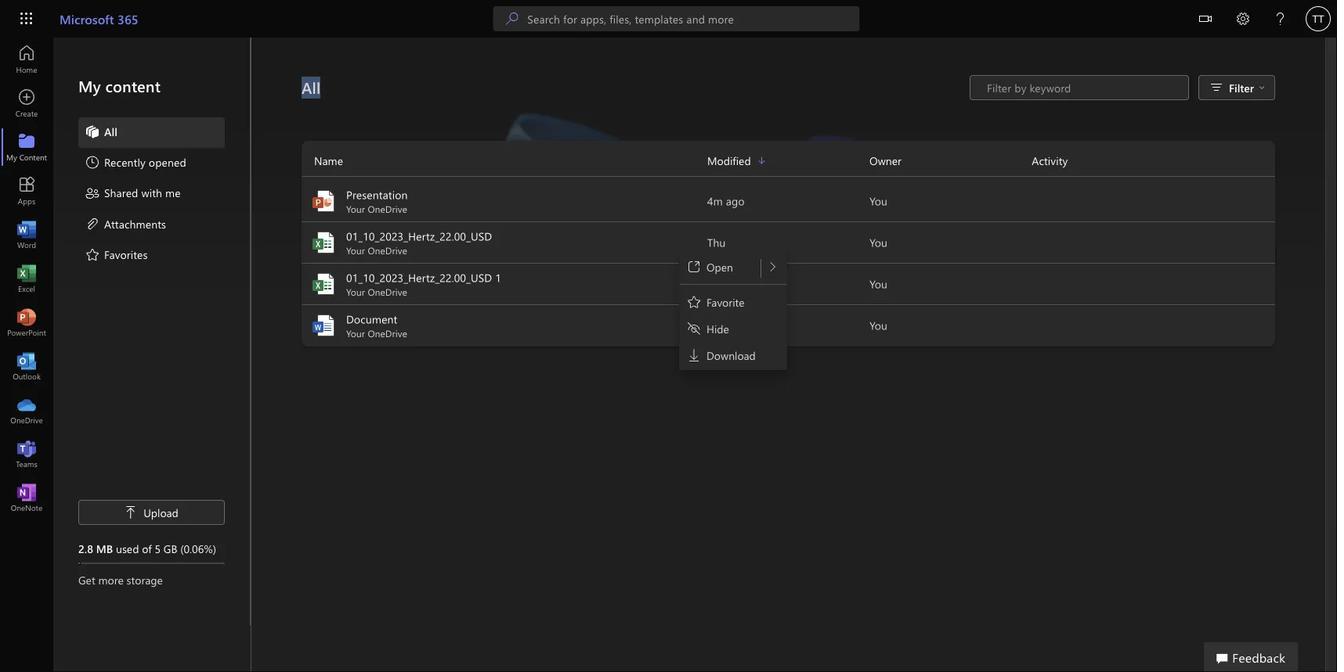Task type: locate. For each thing, give the bounding box(es) containing it.
1 thu from the top
[[707, 235, 726, 250]]

navigation
[[0, 38, 53, 520]]

word image
[[311, 313, 336, 338]]

0 vertical spatial powerpoint image
[[311, 189, 336, 214]]

onedrive inside document your onedrive
[[368, 327, 407, 340]]

1 vertical spatial powerpoint image
[[19, 315, 34, 331]]

excel image
[[19, 271, 34, 287]]

01_10_2023_hertz_22.00_usd up 01_10_2023_hertz_22.00_usd 1 your onedrive
[[346, 229, 492, 244]]

your for document
[[346, 327, 365, 340]]

onedrive inside the presentation your onedrive
[[368, 203, 407, 215]]

2 thu from the top
[[707, 277, 726, 291]]

my
[[78, 76, 101, 96]]

1 onedrive from the top
[[368, 203, 407, 215]]

2 onedrive from the top
[[368, 244, 407, 257]]

thu
[[707, 235, 726, 250], [707, 277, 726, 291]]

01_10_2023_hertz_22.00_usd inside 01_10_2023_hertz_22.00_usd 1 your onedrive
[[346, 271, 492, 285]]

onedrive up document
[[368, 286, 407, 298]]

nov
[[707, 318, 728, 333]]

1 vertical spatial 01_10_2023_hertz_22.00_usd
[[346, 271, 492, 285]]

filter 
[[1229, 80, 1265, 95]]

name
[[314, 154, 343, 168]]

recently opened element
[[85, 155, 186, 173]]

word image
[[19, 227, 34, 243]]

1 horizontal spatial all
[[302, 77, 321, 98]]

row
[[302, 152, 1275, 177]]

menu containing all
[[78, 118, 225, 271]]

all up recently
[[104, 124, 118, 139]]

0 vertical spatial thu
[[707, 235, 726, 250]]

thu for 01_10_2023_hertz_22.00_usd
[[707, 235, 726, 250]]

all inside my content left pane navigation navigation
[[104, 124, 118, 139]]

1 horizontal spatial powerpoint image
[[311, 189, 336, 214]]

None search field
[[493, 6, 860, 31]]

presentation
[[346, 188, 408, 202]]

your
[[346, 203, 365, 215], [346, 244, 365, 257], [346, 286, 365, 298], [346, 327, 365, 340]]

your up document
[[346, 286, 365, 298]]

2 excel image from the top
[[311, 272, 336, 297]]

3 your from the top
[[346, 286, 365, 298]]

3 you from the top
[[870, 277, 888, 291]]

onedrive inside 01_10_2023_hertz_22.00_usd your onedrive
[[368, 244, 407, 257]]

tt button
[[1300, 0, 1337, 38]]

all
[[302, 77, 321, 98], [104, 124, 118, 139]]

onenote image
[[19, 490, 34, 506]]

excel image inside name 01_10_2023_hertz_22.00_usd 1 cell
[[311, 272, 336, 297]]

presentation your onedrive
[[346, 188, 408, 215]]

get more storage
[[78, 573, 163, 588]]

microsoft 365 banner
[[0, 0, 1337, 40]]

name 01_10_2023_hertz_22.00_usd cell
[[302, 229, 707, 257]]

2 you from the top
[[870, 235, 888, 250]]

gb
[[164, 542, 177, 556]]

your inside document your onedrive
[[346, 327, 365, 340]]

1 horizontal spatial menu
[[682, 255, 785, 368]]

onedrive down the presentation
[[368, 203, 407, 215]]

you for 01_10_2023_hertz_22.00_usd
[[870, 235, 888, 250]]

0 vertical spatial 01_10_2023_hertz_22.00_usd
[[346, 229, 492, 244]]

01_10_2023_hertz_22.00_usd
[[346, 229, 492, 244], [346, 271, 492, 285]]

excel image inside name 01_10_2023_hertz_22.00_usd cell
[[311, 230, 336, 255]]

filter
[[1229, 80, 1254, 95]]

excel image
[[311, 230, 336, 255], [311, 272, 336, 297]]

thu up the open
[[707, 235, 726, 250]]

my content image
[[19, 139, 34, 155]]

none search field inside microsoft 365 banner
[[493, 6, 860, 31]]

01_10_2023_hertz_22.00_usd down 01_10_2023_hertz_22.00_usd your onedrive
[[346, 271, 492, 285]]

you for 01_10_2023_hertz_22.00_usd 1
[[870, 277, 888, 291]]

name button
[[302, 152, 707, 170]]

you
[[870, 194, 888, 208], [870, 235, 888, 250], [870, 277, 888, 291], [870, 318, 888, 333]]

onedrive inside 01_10_2023_hertz_22.00_usd 1 your onedrive
[[368, 286, 407, 298]]

your down the presentation
[[346, 203, 365, 215]]

onedrive for document
[[368, 327, 407, 340]]

your inside the presentation your onedrive
[[346, 203, 365, 215]]

0 vertical spatial excel image
[[311, 230, 336, 255]]

your for presentation
[[346, 203, 365, 215]]

2
[[731, 318, 737, 333]]

your inside 01_10_2023_hertz_22.00_usd your onedrive
[[346, 244, 365, 257]]

1 you from the top
[[870, 194, 888, 208]]

outlook image
[[19, 359, 34, 374]]

content
[[105, 76, 161, 96]]

hide
[[707, 322, 729, 336]]

onedrive up 01_10_2023_hertz_22.00_usd 1 your onedrive
[[368, 244, 407, 257]]

1 01_10_2023_hertz_22.00_usd from the top
[[346, 229, 492, 244]]

activity
[[1032, 154, 1068, 168]]

1 vertical spatial all
[[104, 124, 118, 139]]

3 onedrive from the top
[[368, 286, 407, 298]]

your down document
[[346, 327, 365, 340]]

all up name
[[302, 77, 321, 98]]

modified
[[707, 154, 751, 168]]

storage
[[127, 573, 163, 588]]

01_10_2023_hertz_22.00_usd your onedrive
[[346, 229, 492, 257]]


[[125, 507, 137, 519]]

2 your from the top
[[346, 244, 365, 257]]

powerpoint image down name
[[311, 189, 336, 214]]

1 your from the top
[[346, 203, 365, 215]]

4 your from the top
[[346, 327, 365, 340]]

0 horizontal spatial menu
[[78, 118, 225, 271]]

365
[[118, 10, 138, 27]]

your down the presentation your onedrive
[[346, 244, 365, 257]]

menu containing open
[[682, 255, 785, 368]]

owner
[[870, 154, 902, 168]]

microsoft 365
[[60, 10, 138, 27]]

1 excel image from the top
[[311, 230, 336, 255]]

4 onedrive from the top
[[368, 327, 407, 340]]

powerpoint image
[[311, 189, 336, 214], [19, 315, 34, 331]]

your inside 01_10_2023_hertz_22.00_usd 1 your onedrive
[[346, 286, 365, 298]]

onedrive down document
[[368, 327, 407, 340]]

1 vertical spatial excel image
[[311, 272, 336, 297]]

shared
[[104, 186, 138, 200]]

2 01_10_2023_hertz_22.00_usd from the top
[[346, 271, 492, 285]]

0 horizontal spatial powerpoint image
[[19, 315, 34, 331]]

attachments
[[104, 216, 166, 231]]

me
[[165, 186, 181, 200]]

4m ago
[[707, 194, 745, 208]]

powerpoint image up outlook image
[[19, 315, 34, 331]]


[[1259, 85, 1265, 91]]

excel image for 01_10_2023_hertz_22.00_usd 1
[[311, 272, 336, 297]]

1 vertical spatial thu
[[707, 277, 726, 291]]

feedback
[[1233, 649, 1286, 666]]

0 horizontal spatial all
[[104, 124, 118, 139]]

upload
[[144, 506, 178, 520]]

menu
[[78, 118, 225, 271], [682, 255, 785, 368]]

hide menu item
[[682, 317, 785, 342]]

thu down the open
[[707, 277, 726, 291]]

onedrive
[[368, 203, 407, 215], [368, 244, 407, 257], [368, 286, 407, 298], [368, 327, 407, 340]]

activity, column 4 of 4 column header
[[1032, 152, 1275, 170]]

your for 01_10_2023_hertz_22.00_usd
[[346, 244, 365, 257]]

4 you from the top
[[870, 318, 888, 333]]



Task type: describe. For each thing, give the bounding box(es) containing it.
2.8
[[78, 542, 93, 556]]

0 vertical spatial all
[[302, 77, 321, 98]]

menu inside my content left pane navigation navigation
[[78, 118, 225, 271]]

get more storage button
[[78, 573, 225, 588]]

01_10_2023_hertz_22.00_usd for 1
[[346, 271, 492, 285]]

5
[[155, 542, 161, 556]]

favorites
[[104, 247, 148, 262]]

recently
[[104, 155, 146, 169]]

get
[[78, 573, 95, 588]]

attachments element
[[85, 216, 166, 235]]

feedback button
[[1204, 643, 1298, 673]]

nov 2
[[707, 318, 737, 333]]

onedrive image
[[19, 403, 34, 418]]

create image
[[19, 96, 34, 111]]

1
[[495, 271, 501, 285]]

name document cell
[[302, 312, 707, 340]]

mb
[[96, 542, 113, 556]]

you for document
[[870, 318, 888, 333]]


[[1199, 13, 1212, 25]]

you for presentation
[[870, 194, 888, 208]]

more
[[98, 573, 124, 588]]

tt
[[1313, 13, 1324, 25]]

of
[[142, 542, 152, 556]]

excel image for 01_10_2023_hertz_22.00_usd
[[311, 230, 336, 255]]

microsoft
[[60, 10, 114, 27]]

4m
[[707, 194, 723, 208]]

2.8 mb used of 5 gb (0.06%)
[[78, 542, 216, 556]]

Filter by keyword text field
[[986, 80, 1181, 96]]

favorite menu item
[[682, 290, 785, 315]]

 upload
[[125, 506, 178, 520]]

displaying 4 out of 4 files. status
[[970, 75, 1189, 100]]

apps image
[[19, 183, 34, 199]]

download
[[707, 348, 756, 363]]

opened
[[149, 155, 186, 169]]

favorites element
[[85, 247, 148, 265]]

document your onedrive
[[346, 312, 407, 340]]

my content left pane navigation navigation
[[53, 38, 251, 626]]

shared with me element
[[85, 185, 181, 204]]

 button
[[1187, 0, 1224, 40]]

name presentation cell
[[302, 187, 707, 215]]

01_10_2023_hertz_22.00_usd 1 your onedrive
[[346, 271, 501, 298]]

onedrive for 01_10_2023_hertz_22.00_usd
[[368, 244, 407, 257]]

open group
[[682, 255, 785, 280]]

modified button
[[707, 152, 870, 170]]

used
[[116, 542, 139, 556]]

open menu item
[[682, 255, 761, 280]]

powerpoint image inside name presentation cell
[[311, 189, 336, 214]]

shared with me
[[104, 186, 181, 200]]

ago
[[726, 194, 745, 208]]

all element
[[85, 124, 118, 142]]

onedrive for presentation
[[368, 203, 407, 215]]

(0.06%)
[[180, 542, 216, 556]]

owner button
[[870, 152, 1032, 170]]

my content
[[78, 76, 161, 96]]

01_10_2023_hertz_22.00_usd for your
[[346, 229, 492, 244]]

open
[[707, 260, 733, 274]]

download menu item
[[682, 343, 785, 368]]

teams image
[[19, 447, 34, 462]]

recently opened
[[104, 155, 186, 169]]

favorite
[[707, 295, 745, 309]]

name 01_10_2023_hertz_22.00_usd 1 cell
[[302, 270, 707, 298]]

home image
[[19, 52, 34, 67]]

row containing name
[[302, 152, 1275, 177]]

with
[[141, 186, 162, 200]]

document
[[346, 312, 398, 327]]

Search box. Suggestions appear as you type. search field
[[528, 6, 860, 31]]

thu for 01_10_2023_hertz_22.00_usd 1
[[707, 277, 726, 291]]



Task type: vqa. For each thing, say whether or not it's contained in the screenshot.


